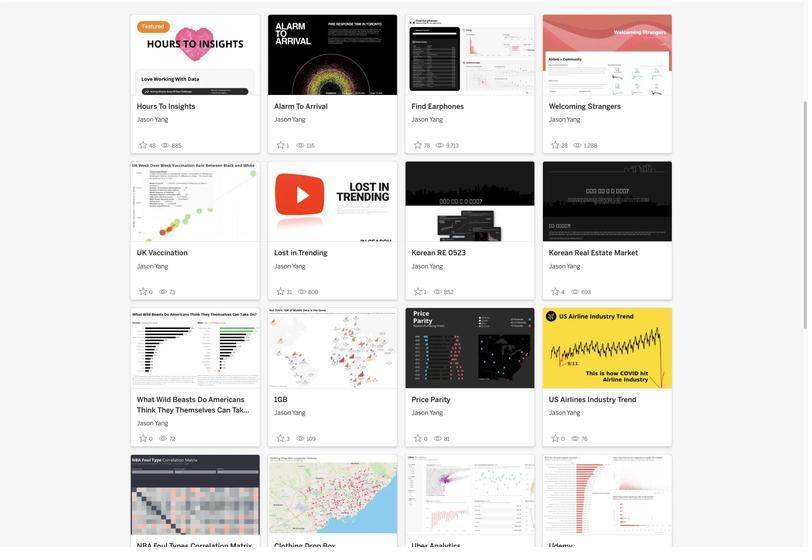Task type: vqa. For each thing, say whether or not it's contained in the screenshot.


Task type: describe. For each thing, give the bounding box(es) containing it.
add favorite button for what wild beasts do americans think they themselves can take on?
[[137, 432, 156, 445]]

featured element
[[137, 21, 170, 33]]

yang for 1gb
[[292, 409, 306, 416]]

in
[[291, 249, 297, 257]]

take
[[232, 406, 248, 415]]

0 for price parity
[[424, 436, 428, 442]]

jason for lost in trending
[[274, 262, 291, 270]]

1gb link
[[274, 395, 391, 405]]

0 for us airlines industry trend
[[562, 436, 565, 442]]

jason yang link for what wild beasts do americans think they themselves can take on?
[[137, 416, 254, 428]]

48
[[149, 142, 156, 149]]

jason for hours to insights
[[137, 116, 154, 123]]

add favorite button for welcoming strangers
[[550, 139, 571, 151]]

Add Favorite button
[[137, 139, 158, 151]]

add favorite button for uk vaccination
[[137, 285, 156, 298]]

jason yang link for alarm to arrival
[[274, 112, 391, 124]]

109
[[307, 436, 316, 442]]

Add Favorite button
[[412, 139, 433, 151]]

lost in trending
[[274, 249, 328, 257]]

trend
[[618, 395, 637, 404]]

jason yang for lost in trending
[[274, 262, 306, 270]]

add favorite button for lost in trending
[[274, 285, 295, 298]]

price
[[412, 395, 429, 404]]

add favorite button for korean re 0523
[[412, 285, 431, 298]]

themselves
[[176, 406, 216, 415]]

jason yang link for 1gb
[[274, 405, 391, 418]]

wild
[[156, 395, 171, 404]]

jason yang for uk vaccination
[[137, 262, 168, 270]]

81
[[445, 436, 450, 442]]

jason for what wild beasts do americans think they themselves can take on?
[[137, 420, 154, 427]]

us airlines industry trend
[[550, 395, 637, 404]]

jason for alarm to arrival
[[274, 116, 291, 123]]

yang for uk vaccination
[[155, 262, 168, 270]]

what wild beasts do americans think they themselves can take on? link
[[137, 395, 254, 425]]

1 for alarm
[[287, 142, 289, 149]]

jason for korean re 0523
[[412, 262, 429, 270]]

yang for welcoming strangers
[[567, 116, 581, 123]]

109 views element
[[293, 433, 319, 445]]

hours to insights link
[[137, 101, 254, 112]]

yang for alarm to arrival
[[292, 116, 306, 123]]

28
[[562, 142, 568, 149]]

korean real estate market link
[[550, 248, 666, 259]]

jason yang for hours to insights
[[137, 116, 168, 123]]

72 views element
[[156, 433, 178, 445]]

4
[[562, 289, 565, 296]]

73
[[169, 289, 175, 296]]

jason yang link for lost in trending
[[274, 259, 391, 271]]

1,288 views element
[[571, 139, 601, 152]]

jason yang link for korean re 0523
[[412, 259, 529, 271]]

jason yang for find earphones
[[412, 116, 443, 123]]

jason yang link for korean real estate market
[[550, 259, 666, 271]]

estate
[[592, 249, 613, 257]]

insights
[[168, 102, 195, 111]]

yang for what wild beasts do americans think they themselves can take on?
[[155, 420, 168, 427]]

uk
[[137, 249, 147, 257]]

jason for find earphones
[[412, 116, 429, 123]]

jason yang for us airlines industry trend
[[550, 409, 581, 416]]

us airlines industry trend link
[[550, 395, 666, 405]]

31
[[287, 289, 292, 296]]

jason yang for korean re 0523
[[412, 262, 443, 270]]

81 views element
[[431, 433, 453, 445]]

to for alarm
[[296, 102, 304, 111]]

jason for welcoming strangers
[[550, 116, 566, 123]]

arrival
[[306, 102, 328, 111]]

jason for korean real estate market
[[550, 262, 566, 270]]

korean for korean real estate market
[[550, 249, 573, 257]]

9,713
[[447, 142, 459, 149]]

76
[[582, 436, 588, 442]]

76 views element
[[568, 433, 591, 445]]

earphones
[[428, 102, 464, 111]]

think
[[137, 406, 156, 415]]

find
[[412, 102, 427, 111]]

what
[[137, 395, 155, 404]]

price parity link
[[412, 395, 529, 405]]

1gb
[[274, 395, 288, 404]]

vaccination
[[148, 249, 188, 257]]

add favorite button for alarm to arrival
[[274, 139, 293, 151]]

americans
[[209, 395, 245, 404]]

jason yang for alarm to arrival
[[274, 116, 306, 123]]

uk vaccination
[[137, 249, 188, 257]]

strangers
[[588, 102, 622, 111]]

800
[[309, 289, 319, 296]]

real
[[575, 249, 590, 257]]

alarm to arrival
[[274, 102, 328, 111]]

jason for uk vaccination
[[137, 262, 154, 270]]

us
[[550, 395, 559, 404]]

jason yang link for welcoming strangers
[[550, 112, 666, 124]]

jason yang for what wild beasts do americans think they themselves can take on?
[[137, 420, 168, 427]]

parity
[[431, 395, 451, 404]]

alarm to arrival link
[[274, 101, 391, 112]]



Task type: locate. For each thing, give the bounding box(es) containing it.
find earphones link
[[412, 101, 529, 112]]

0 left 76 views element
[[562, 436, 565, 442]]

jason yang link down "estate"
[[550, 259, 666, 271]]

jason yang link down 'insights'
[[137, 112, 254, 124]]

korean left re
[[412, 249, 436, 257]]

add favorite button left 693
[[550, 285, 568, 298]]

yang down real
[[567, 262, 581, 270]]

1 to from the left
[[159, 102, 167, 111]]

jason yang down price parity
[[412, 409, 443, 416]]

featured
[[143, 23, 164, 30]]

lost in trending link
[[274, 248, 391, 259]]

1 horizontal spatial to
[[296, 102, 304, 111]]

yang down find earphones at right top
[[430, 116, 443, 123]]

korean left real
[[550, 249, 573, 257]]

jason yang link down parity
[[412, 405, 529, 418]]

yang for hours to insights
[[155, 116, 168, 123]]

trending
[[299, 249, 328, 257]]

0 horizontal spatial 1
[[287, 142, 289, 149]]

0 vertical spatial 1
[[287, 142, 289, 149]]

korean
[[412, 249, 436, 257], [550, 249, 573, 257]]

jason yang link down strangers in the top right of the page
[[550, 112, 666, 124]]

jason down hours
[[137, 116, 154, 123]]

jason down 'welcoming'
[[550, 116, 566, 123]]

0
[[149, 289, 153, 296], [149, 436, 153, 442], [424, 436, 428, 442], [562, 436, 565, 442]]

to
[[159, 102, 167, 111], [296, 102, 304, 111]]

industry
[[588, 395, 617, 404]]

116
[[307, 142, 315, 149]]

yang for korean re 0523
[[430, 262, 443, 270]]

add favorite button left the "852"
[[412, 285, 431, 298]]

add favorite button containing 0
[[550, 432, 568, 445]]

1 for korean
[[424, 289, 427, 296]]

Add Favorite button
[[274, 139, 293, 151], [550, 139, 571, 151], [274, 285, 295, 298], [412, 285, 431, 298], [550, 285, 568, 298], [550, 432, 568, 445]]

1 left 852 views element
[[424, 289, 427, 296]]

jason yang link down trending
[[274, 259, 391, 271]]

693 views element
[[568, 286, 595, 299]]

jason for us airlines industry trend
[[550, 409, 566, 416]]

jason down find
[[412, 116, 429, 123]]

jason yang down korean re 0523
[[412, 262, 443, 270]]

to for hours
[[159, 102, 167, 111]]

1 left 116 views element
[[287, 142, 289, 149]]

find earphones
[[412, 102, 464, 111]]

jason yang down alarm
[[274, 116, 306, 123]]

jason yang down real
[[550, 262, 581, 270]]

2 korean from the left
[[550, 249, 573, 257]]

jason yang down in
[[274, 262, 306, 270]]

korean for korean re 0523
[[412, 249, 436, 257]]

yang down lost in trending
[[292, 262, 306, 270]]

1 vertical spatial 1
[[424, 289, 427, 296]]

uk vaccination link
[[137, 248, 254, 259]]

jason yang link down earphones
[[412, 112, 529, 124]]

add favorite button left 116
[[274, 139, 293, 151]]

jason yang down airlines
[[550, 409, 581, 416]]

885 views element
[[158, 139, 185, 152]]

jason down price
[[412, 409, 429, 416]]

Add Favorite button
[[274, 432, 293, 445]]

0 for what wild beasts do americans think they themselves can take on?
[[149, 436, 153, 442]]

jason for 1gb
[[274, 409, 291, 416]]

jason down the 1gb
[[274, 409, 291, 416]]

jason yang down find
[[412, 116, 443, 123]]

jason yang link for price parity
[[412, 405, 529, 418]]

jason yang link
[[137, 112, 254, 124], [274, 112, 391, 124], [412, 112, 529, 124], [550, 112, 666, 124], [137, 259, 254, 271], [274, 259, 391, 271], [412, 259, 529, 271], [550, 259, 666, 271], [274, 405, 391, 418], [412, 405, 529, 418], [550, 405, 666, 418], [137, 416, 254, 428]]

korean re 0523 link
[[412, 248, 529, 259]]

0 horizontal spatial korean
[[412, 249, 436, 257]]

yang down 'welcoming'
[[567, 116, 581, 123]]

welcoming strangers
[[550, 102, 622, 111]]

yang down they
[[155, 420, 168, 427]]

1
[[287, 142, 289, 149], [424, 289, 427, 296]]

airlines
[[561, 395, 586, 404]]

add favorite button left 73
[[137, 285, 156, 298]]

market
[[615, 249, 639, 257]]

0 for uk vaccination
[[149, 289, 153, 296]]

add favorite button for price parity
[[412, 432, 431, 445]]

1 korean from the left
[[412, 249, 436, 257]]

yang down uk vaccination
[[155, 262, 168, 270]]

Add Favorite button
[[137, 285, 156, 298], [137, 432, 156, 445], [412, 432, 431, 445]]

3
[[287, 436, 290, 442]]

welcoming strangers link
[[550, 101, 666, 112]]

116 views element
[[293, 139, 318, 152]]

jason down alarm
[[274, 116, 291, 123]]

jason for price parity
[[412, 409, 429, 416]]

0523
[[449, 249, 466, 257]]

jason yang for welcoming strangers
[[550, 116, 581, 123]]

hours
[[137, 102, 157, 111]]

alarm
[[274, 102, 295, 111]]

yang up 109 views 'element'
[[292, 409, 306, 416]]

1,288
[[585, 142, 598, 149]]

jason yang link for uk vaccination
[[137, 259, 254, 271]]

on?
[[137, 417, 151, 425]]

add favorite button left 76
[[550, 432, 568, 445]]

885
[[172, 142, 182, 149]]

jason yang for 1gb
[[274, 409, 306, 416]]

add favorite button left 1,288
[[550, 139, 571, 151]]

welcoming
[[550, 102, 587, 111]]

0 left 73 views element
[[149, 289, 153, 296]]

jason down the lost at left top
[[274, 262, 291, 270]]

yang down parity
[[430, 409, 443, 416]]

add favorite button containing 4
[[550, 285, 568, 298]]

852 views element
[[431, 286, 457, 299]]

lost
[[274, 249, 289, 257]]

they
[[157, 406, 174, 415]]

jason down think
[[137, 420, 154, 427]]

jason yang link for hours to insights
[[137, 112, 254, 124]]

jason up 4
[[550, 262, 566, 270]]

price parity
[[412, 395, 451, 404]]

1 horizontal spatial korean
[[550, 249, 573, 257]]

yang for us airlines industry trend
[[567, 409, 581, 416]]

jason yang link down vaccination
[[137, 259, 254, 271]]

jason yang link for us airlines industry trend
[[550, 405, 666, 418]]

yang down hours to insights
[[155, 116, 168, 123]]

0 horizontal spatial to
[[159, 102, 167, 111]]

hours to insights
[[137, 102, 195, 111]]

jason down korean re 0523
[[412, 262, 429, 270]]

add favorite button down on?
[[137, 432, 156, 445]]

72
[[169, 436, 175, 442]]

jason yang down uk vaccination
[[137, 262, 168, 270]]

78
[[424, 142, 430, 149]]

jason yang down hours
[[137, 116, 168, 123]]

add favorite button left 800
[[274, 285, 295, 298]]

jason yang for korean real estate market
[[550, 262, 581, 270]]

korean real estate market
[[550, 249, 639, 257]]

yang for lost in trending
[[292, 262, 306, 270]]

jason yang link up 109 at the left bottom of page
[[274, 405, 391, 418]]

add favorite button for korean real estate market
[[550, 285, 568, 298]]

beasts
[[173, 395, 196, 404]]

1 horizontal spatial 1
[[424, 289, 427, 296]]

jason down uk
[[137, 262, 154, 270]]

what wild beasts do americans think they themselves can take on?
[[137, 395, 248, 425]]

jason down us
[[550, 409, 566, 416]]

korean re 0523
[[412, 249, 466, 257]]

jason yang link for find earphones
[[412, 112, 529, 124]]

852
[[445, 289, 454, 296]]

0 left 81 views element
[[424, 436, 428, 442]]

jason yang down think
[[137, 420, 168, 427]]

do
[[198, 395, 207, 404]]

add favorite button left 81
[[412, 432, 431, 445]]

jason yang link down 0523
[[412, 259, 529, 271]]

jason yang down the 1gb
[[274, 409, 306, 416]]

yang
[[155, 116, 168, 123], [292, 116, 306, 123], [430, 116, 443, 123], [567, 116, 581, 123], [155, 262, 168, 270], [292, 262, 306, 270], [430, 262, 443, 270], [567, 262, 581, 270], [292, 409, 306, 416], [430, 409, 443, 416], [567, 409, 581, 416], [155, 420, 168, 427]]

693
[[582, 289, 592, 296]]

jason yang
[[137, 116, 168, 123], [274, 116, 306, 123], [412, 116, 443, 123], [550, 116, 581, 123], [137, 262, 168, 270], [274, 262, 306, 270], [412, 262, 443, 270], [550, 262, 581, 270], [274, 409, 306, 416], [412, 409, 443, 416], [550, 409, 581, 416], [137, 420, 168, 427]]

workbook thumbnail image
[[131, 15, 260, 95], [268, 15, 397, 95], [406, 15, 535, 95], [543, 15, 672, 95], [131, 161, 260, 241], [268, 161, 397, 241], [406, 161, 535, 241], [543, 161, 672, 241], [131, 308, 260, 388], [268, 308, 397, 388], [406, 308, 535, 388], [543, 308, 672, 388], [131, 455, 260, 535], [268, 455, 397, 535], [406, 455, 535, 535], [543, 455, 672, 535]]

add favorite button containing 31
[[274, 285, 295, 298]]

jason yang for price parity
[[412, 409, 443, 416]]

yang for find earphones
[[430, 116, 443, 123]]

jason yang link down themselves
[[137, 416, 254, 428]]

2 to from the left
[[296, 102, 304, 111]]

add favorite button for us airlines industry trend
[[550, 432, 568, 445]]

yang down korean re 0523
[[430, 262, 443, 270]]

to right alarm
[[296, 102, 304, 111]]

jason
[[137, 116, 154, 123], [274, 116, 291, 123], [412, 116, 429, 123], [550, 116, 566, 123], [137, 262, 154, 270], [274, 262, 291, 270], [412, 262, 429, 270], [550, 262, 566, 270], [274, 409, 291, 416], [412, 409, 429, 416], [550, 409, 566, 416], [137, 420, 154, 427]]

to right hours
[[159, 102, 167, 111]]

yang down alarm to arrival on the top left of page
[[292, 116, 306, 123]]

can
[[217, 406, 231, 415]]

yang for korean real estate market
[[567, 262, 581, 270]]

korean inside "link"
[[550, 249, 573, 257]]

jason yang down 'welcoming'
[[550, 116, 581, 123]]

0 left the 72 views element
[[149, 436, 153, 442]]

jason yang link down industry
[[550, 405, 666, 418]]

yang down airlines
[[567, 409, 581, 416]]

jason yang link down arrival
[[274, 112, 391, 124]]

re
[[438, 249, 447, 257]]

9,713 views element
[[433, 139, 462, 152]]

yang for price parity
[[430, 409, 443, 416]]

add favorite button containing 28
[[550, 139, 571, 151]]

800 views element
[[295, 286, 322, 299]]

73 views element
[[156, 286, 179, 299]]



